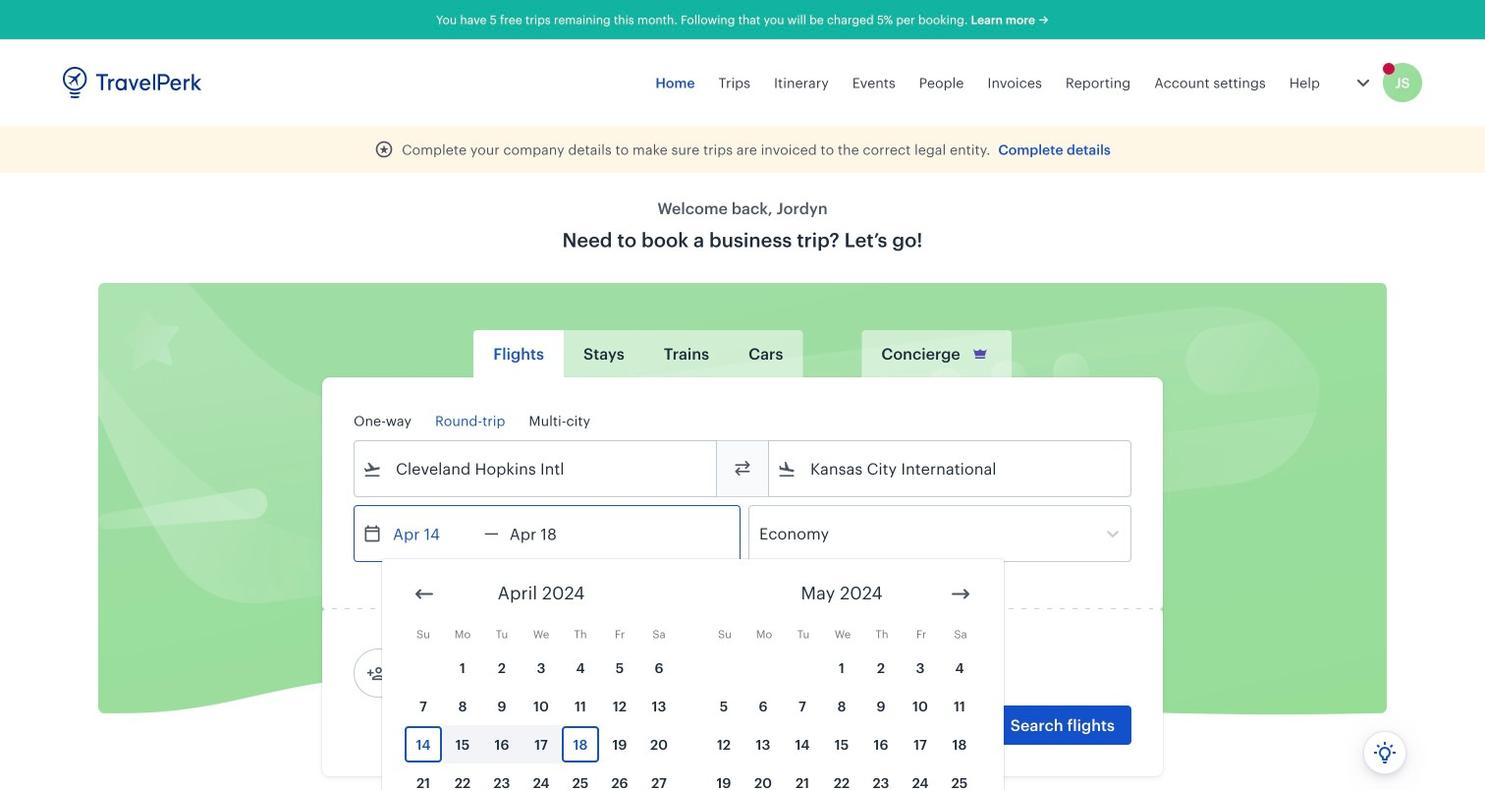 Task type: locate. For each thing, give the bounding box(es) containing it.
move backward to switch to the previous month. image
[[413, 582, 436, 606]]

Depart text field
[[382, 506, 484, 561]]

From search field
[[382, 453, 691, 484]]

move forward to switch to the next month. image
[[949, 582, 973, 606]]

Add first traveler search field
[[386, 657, 591, 689]]



Task type: describe. For each thing, give the bounding box(es) containing it.
Return text field
[[499, 506, 601, 561]]

To search field
[[797, 453, 1106, 484]]

calendar application
[[382, 559, 1486, 790]]



